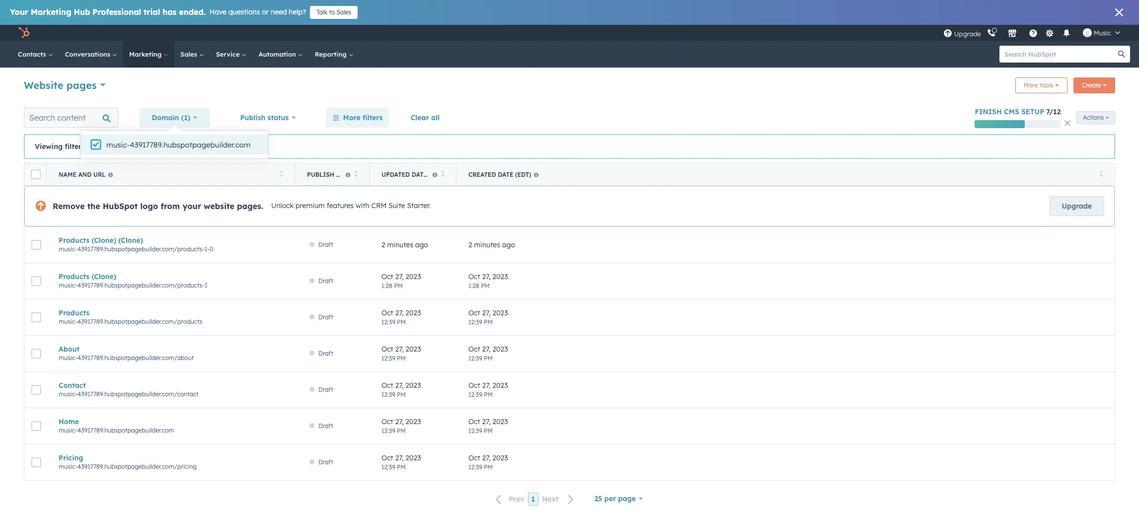 Task type: locate. For each thing, give the bounding box(es) containing it.
0 vertical spatial marketing
[[31, 7, 71, 17]]

oct 27, 2023 12:39 pm inside about was updated on oct 27, 2023 element
[[382, 345, 421, 362]]

upgrade inside menu
[[954, 30, 981, 38]]

products for products (clone)
[[59, 272, 90, 281]]

press to sort. element for publish status
[[354, 170, 358, 179]]

2 press to sort. image from the left
[[354, 170, 358, 177]]

1-
[[205, 245, 210, 253]]

0 horizontal spatial status
[[268, 113, 289, 122]]

1 horizontal spatial publish
[[307, 171, 334, 178]]

1 horizontal spatial sales
[[337, 8, 351, 16]]

4 press to sort. element from the left
[[1099, 170, 1103, 179]]

contact music-43917789.hubspotpagebuilder.com/contact
[[59, 381, 199, 398]]

(clone) down the
[[92, 236, 116, 245]]

close image down publish status popup button
[[251, 144, 255, 148]]

products inside products (clone) (clone) music-43917789.hubspotpagebuilder.com/products-1-0
[[59, 236, 90, 245]]

2023
[[406, 272, 421, 281], [493, 272, 508, 281], [406, 308, 421, 317], [493, 308, 508, 317], [406, 345, 421, 354], [493, 345, 508, 354], [406, 381, 421, 390], [493, 381, 508, 390], [406, 417, 421, 426], [493, 417, 508, 426], [406, 453, 421, 462], [493, 453, 508, 462]]

2023 for pricing was updated on oct 27, 2023 element
[[406, 453, 421, 462]]

press to sort. image up upgrade link
[[1099, 170, 1103, 177]]

products was created on oct 27, 2023 at 12:39 pm element
[[469, 308, 1103, 327]]

finish cms setup progress bar
[[975, 120, 1025, 128]]

contacts link
[[12, 41, 59, 68]]

1 vertical spatial close image
[[1065, 120, 1071, 126]]

draft for music-
[[319, 277, 333, 285]]

date right created
[[498, 171, 514, 178]]

27,
[[395, 272, 404, 281], [482, 272, 491, 281], [395, 308, 404, 317], [482, 308, 491, 317], [395, 345, 404, 354], [482, 345, 491, 354], [395, 381, 404, 390], [482, 381, 491, 390], [395, 417, 404, 426], [482, 417, 491, 426], [395, 453, 404, 462], [482, 453, 491, 462]]

0 horizontal spatial publish status
[[240, 113, 289, 122]]

home was updated on oct 27, 2023 element
[[382, 417, 445, 436]]

music- inside home music-43917789.hubspotpagebuilder.com
[[59, 427, 77, 434]]

home link
[[59, 417, 283, 426]]

close image
[[1116, 8, 1124, 16], [1065, 120, 1071, 126], [251, 144, 255, 148]]

3 press to sort. element from the left
[[441, 170, 445, 179]]

2 (edt) from the left
[[515, 171, 531, 178]]

press to sort. element up unlock
[[280, 170, 283, 179]]

1 1:28 from the left
[[382, 282, 392, 289]]

has
[[163, 7, 177, 17]]

0 horizontal spatial publish
[[240, 113, 265, 122]]

press to sort. element for name and url
[[280, 170, 283, 179]]

oct 27, 2023 1:28 pm inside products (clone) was updated on oct 27, 2023 element
[[382, 272, 421, 289]]

products (clone) was updated on oct 27, 2023 element
[[382, 272, 445, 290]]

43917789.hubspotpagebuilder.com/products- inside products (clone) music-43917789.hubspotpagebuilder.com/products-1
[[77, 282, 205, 289]]

marketing
[[31, 7, 71, 17], [129, 50, 164, 58]]

status
[[268, 113, 289, 122], [336, 171, 359, 178]]

1 button
[[528, 493, 539, 506]]

4 press to sort. image from the left
[[1099, 170, 1103, 177]]

press to sort. image inside "updated date (edt)" button
[[441, 170, 445, 177]]

domain filter: element
[[91, 140, 263, 152]]

talk
[[317, 8, 328, 16]]

reporting link
[[309, 41, 360, 68]]

oct 27, 2023 12:39 pm for home was updated on oct 27, 2023 'element'
[[382, 417, 421, 435]]

1 43917789.hubspotpagebuilder.com/products- from the top
[[77, 245, 205, 253]]

press to sort. element inside "updated date (edt)" button
[[441, 170, 445, 179]]

43917789.hubspotpagebuilder.com inside list box
[[130, 140, 251, 150]]

remove
[[53, 201, 85, 211]]

oct 27, 2023 12:39 pm inside "contact was updated on oct 27, 2023" element
[[382, 381, 421, 398]]

more inside more tools popup button
[[1024, 81, 1038, 89]]

1 vertical spatial status
[[336, 171, 359, 178]]

(edt) right created
[[515, 171, 531, 178]]

1 horizontal spatial 1:28
[[469, 282, 479, 289]]

0 vertical spatial upgrade
[[954, 30, 981, 38]]

1
[[205, 282, 207, 289], [531, 495, 535, 504]]

settings image
[[1046, 29, 1055, 38]]

settings link
[[1044, 28, 1056, 38]]

2023 for contact was created on oct 27, 2023 at 12:39 pm element
[[493, 381, 508, 390]]

pm
[[394, 282, 403, 289], [481, 282, 490, 289], [397, 318, 406, 326], [484, 318, 493, 326], [397, 355, 406, 362], [484, 355, 493, 362], [397, 391, 406, 398], [484, 391, 493, 398], [397, 427, 406, 435], [484, 427, 493, 435], [397, 463, 406, 471], [484, 463, 493, 471]]

marketing inside marketing link
[[129, 50, 164, 58]]

music
[[1094, 29, 1112, 37]]

pricing music-43917789.hubspotpagebuilder.com/pricing
[[59, 454, 197, 471]]

1 horizontal spatial close image
[[1065, 120, 1071, 126]]

2 vertical spatial close image
[[251, 144, 255, 148]]

(edt)
[[429, 171, 445, 178], [515, 171, 531, 178]]

remove the hubspot logo from your website pages.
[[53, 201, 263, 211]]

music- inside products music-43917789.hubspotpagebuilder.com/products
[[59, 318, 77, 325]]

publish for publish status button at the left of the page
[[307, 171, 334, 178]]

2 oct 27, 2023 1:28 pm from the left
[[469, 272, 508, 289]]

setup
[[1022, 107, 1045, 116]]

search button
[[1114, 46, 1130, 63]]

1 date from the left
[[412, 171, 427, 178]]

press to sort. element inside name and url button
[[280, 170, 283, 179]]

status for publish status popup button
[[268, 113, 289, 122]]

1 inside 1 button
[[531, 495, 535, 504]]

1 horizontal spatial publish status
[[307, 171, 359, 178]]

more inside 'more filters' button
[[343, 113, 361, 122]]

draft for 43917789.hubspotpagebuilder.com/pricing
[[319, 459, 333, 466]]

1 horizontal spatial 2
[[469, 241, 472, 249]]

updated
[[382, 171, 410, 178]]

0 horizontal spatial minutes
[[387, 241, 413, 249]]

oct 27, 2023 12:39 pm inside contact was created on oct 27, 2023 at 12:39 pm element
[[469, 381, 508, 398]]

1 horizontal spatial 1
[[531, 495, 535, 504]]

press to sort. image left created
[[441, 170, 445, 177]]

contact link
[[59, 381, 283, 390]]

date
[[412, 171, 427, 178], [498, 171, 514, 178]]

oct 27, 2023 12:39 pm inside pricing was created on oct 27, 2023 at 12:39 pm element
[[469, 453, 508, 471]]

oct 27, 2023 12:39 pm inside products was created on oct 27, 2023 at 12:39 pm 'element'
[[469, 308, 508, 326]]

contact was created on oct 27, 2023 at 12:39 pm element
[[469, 381, 1103, 399]]

0 vertical spatial 1
[[205, 282, 207, 289]]

date inside created date (edt) button
[[498, 171, 514, 178]]

music- for products
[[59, 318, 77, 325]]

0 horizontal spatial 1
[[205, 282, 207, 289]]

your
[[183, 201, 201, 211]]

1 right prev
[[531, 495, 535, 504]]

music- for pricing
[[59, 463, 77, 471]]

marketing down "trial"
[[129, 50, 164, 58]]

notifications button
[[1058, 25, 1075, 41]]

music- inside the contact music-43917789.hubspotpagebuilder.com/contact
[[59, 391, 77, 398]]

automation link
[[253, 41, 309, 68]]

publish status inside button
[[307, 171, 359, 178]]

2023 for products was created on oct 27, 2023 at 12:39 pm 'element'
[[493, 308, 508, 317]]

1 horizontal spatial marketing
[[129, 50, 164, 58]]

conversations link
[[59, 41, 123, 68]]

press to sort. image up unlock
[[280, 170, 283, 177]]

1 products from the top
[[59, 236, 90, 245]]

marketplaces image
[[1008, 29, 1017, 38]]

pm inside about was updated on oct 27, 2023 element
[[397, 355, 406, 362]]

0 horizontal spatial 2
[[382, 241, 385, 249]]

2 products from the top
[[59, 272, 90, 281]]

12:39 inside 'element'
[[469, 318, 482, 326]]

publish inside publish status button
[[307, 171, 334, 178]]

pages.
[[237, 201, 263, 211]]

marketing left hub
[[31, 7, 71, 17]]

upgrade image
[[944, 29, 952, 38]]

press to sort. element for updated date (edt)
[[441, 170, 445, 179]]

press to sort. image
[[280, 170, 283, 177], [354, 170, 358, 177], [441, 170, 445, 177], [1099, 170, 1103, 177]]

domain (1) button
[[145, 108, 204, 128]]

oct 27, 2023 12:39 pm for "about was created on oct 27, 2023 at 12:39 pm" element
[[469, 345, 508, 362]]

1:28
[[382, 282, 392, 289], [469, 282, 479, 289]]

greg robinson image
[[1083, 28, 1092, 37]]

0 horizontal spatial sales
[[180, 50, 199, 58]]

2 minutes ago
[[382, 241, 428, 249], [469, 241, 515, 249]]

0 vertical spatial status
[[268, 113, 289, 122]]

menu containing music
[[943, 25, 1127, 41]]

clear all button
[[404, 108, 446, 128]]

1 horizontal spatial (edt)
[[515, 171, 531, 178]]

0 horizontal spatial more
[[343, 113, 361, 122]]

press to sort. element inside publish status button
[[354, 170, 358, 179]]

0 vertical spatial products
[[59, 236, 90, 245]]

2 horizontal spatial close image
[[1116, 8, 1124, 16]]

oct 27, 2023 12:39 pm for products was created on oct 27, 2023 at 12:39 pm 'element'
[[469, 308, 508, 326]]

43917789.hubspotpagebuilder.com for domain:
[[144, 142, 246, 150]]

0 horizontal spatial upgrade
[[954, 30, 981, 38]]

products inside products music-43917789.hubspotpagebuilder.com/products
[[59, 309, 90, 318]]

more left filters on the top of page
[[343, 113, 361, 122]]

1 vertical spatial 1
[[531, 495, 535, 504]]

4 draft from the top
[[319, 350, 333, 357]]

0 horizontal spatial (edt)
[[429, 171, 445, 178]]

search image
[[1119, 51, 1125, 58]]

43917789.hubspotpagebuilder.com inside domain filter: element
[[144, 142, 246, 150]]

music- inside pricing music-43917789.hubspotpagebuilder.com/pricing
[[59, 463, 77, 471]]

1 vertical spatial more
[[343, 113, 361, 122]]

contact
[[59, 381, 86, 390]]

1 inside products (clone) music-43917789.hubspotpagebuilder.com/products-1
[[205, 282, 207, 289]]

1 draft from the top
[[319, 241, 333, 248]]

1 vertical spatial marketing
[[129, 50, 164, 58]]

1 horizontal spatial date
[[498, 171, 514, 178]]

1 2 from the left
[[382, 241, 385, 249]]

1 vertical spatial publish
[[307, 171, 334, 178]]

0 vertical spatial publish
[[240, 113, 265, 122]]

1 down products (clone) link
[[205, 282, 207, 289]]

oct 27, 2023 12:39 pm inside pricing was updated on oct 27, 2023 element
[[382, 453, 421, 471]]

3 draft from the top
[[319, 314, 333, 321]]

25 per page
[[594, 494, 636, 503]]

oct 27, 2023 12:39 pm for products was updated on oct 27, 2023 element
[[382, 308, 421, 326]]

pm inside 'element'
[[484, 318, 493, 326]]

1 horizontal spatial more
[[1024, 81, 1038, 89]]

1 horizontal spatial upgrade
[[1062, 202, 1092, 211]]

2 vertical spatial products
[[59, 309, 90, 318]]

1 vertical spatial products
[[59, 272, 90, 281]]

(clone) inside products (clone) music-43917789.hubspotpagebuilder.com/products-1
[[92, 272, 116, 281]]

2023 for products (clone) was created on oct 27, 2023 at 1:28 pm element
[[493, 272, 508, 281]]

1 horizontal spatial status
[[336, 171, 359, 178]]

trial
[[144, 7, 160, 17]]

date right the updated
[[412, 171, 427, 178]]

press to sort. image inside publish status button
[[354, 170, 358, 177]]

0 horizontal spatial marketing
[[31, 7, 71, 17]]

music- for contact
[[59, 391, 77, 398]]

music- inside list box
[[106, 140, 130, 150]]

0 horizontal spatial close image
[[251, 144, 255, 148]]

(edt) up starter.
[[429, 171, 445, 178]]

press to sort. image inside name and url button
[[280, 170, 283, 177]]

cms
[[1004, 107, 1020, 116]]

products for products (clone) (clone)
[[59, 236, 90, 245]]

2023 for pricing was created on oct 27, 2023 at 12:39 pm element
[[493, 453, 508, 462]]

calling icon image
[[987, 29, 996, 38]]

press to sort. image for created date (edt)
[[1099, 170, 1103, 177]]

date for updated
[[412, 171, 427, 178]]

close image left actions at top right
[[1065, 120, 1071, 126]]

products link
[[59, 309, 283, 318]]

publish
[[240, 113, 265, 122], [307, 171, 334, 178]]

publish for publish status popup button
[[240, 113, 265, 122]]

name
[[59, 171, 76, 178]]

website
[[204, 201, 234, 211]]

0 vertical spatial sales
[[337, 8, 351, 16]]

43917789.hubspotpagebuilder.com/products- down products (clone) (clone) link
[[77, 245, 205, 253]]

0 horizontal spatial ago
[[415, 241, 428, 249]]

oct 27, 2023 12:39 pm
[[382, 308, 421, 326], [469, 308, 508, 326], [382, 345, 421, 362], [469, 345, 508, 362], [382, 381, 421, 398], [469, 381, 508, 398], [382, 417, 421, 435], [469, 417, 508, 435], [382, 453, 421, 471], [469, 453, 508, 471]]

press to sort. element left created
[[441, 170, 445, 179]]

press to sort. image up unlock premium features with crm suite starter.
[[354, 170, 358, 177]]

viewing filters:
[[35, 142, 87, 151]]

unlock premium features with crm suite starter.
[[271, 201, 431, 210]]

(clone) down products (clone) (clone) music-43917789.hubspotpagebuilder.com/products-1-0
[[92, 272, 116, 281]]

2 date from the left
[[498, 171, 514, 178]]

12:39 inside about was updated on oct 27, 2023 element
[[382, 355, 395, 362]]

43917789.hubspotpagebuilder.com/products- down products (clone) link
[[77, 282, 205, 289]]

0 vertical spatial publish status
[[240, 113, 289, 122]]

products inside products (clone) music-43917789.hubspotpagebuilder.com/products-1
[[59, 272, 90, 281]]

questions
[[229, 7, 260, 16]]

0 horizontal spatial 2 minutes ago
[[382, 241, 428, 249]]

oct 27, 2023 12:39 pm for pricing was created on oct 27, 2023 at 12:39 pm element
[[469, 453, 508, 471]]

43917789.hubspotpagebuilder.com
[[130, 140, 251, 150], [144, 142, 246, 150], [77, 427, 174, 434]]

more tools
[[1024, 81, 1054, 89]]

press to sort. element inside created date (edt) button
[[1099, 170, 1103, 179]]

music-43917789.hubspotpagebuilder.com
[[106, 140, 251, 150]]

need
[[271, 7, 287, 16]]

draft
[[319, 241, 333, 248], [319, 277, 333, 285], [319, 314, 333, 321], [319, 350, 333, 357], [319, 386, 333, 394], [319, 422, 333, 430], [319, 459, 333, 466]]

draft for 43917789.hubspotpagebuilder.com
[[319, 422, 333, 430]]

sales right to
[[337, 8, 351, 16]]

1 oct 27, 2023 1:28 pm from the left
[[382, 272, 421, 289]]

music- inside domain filter: element
[[124, 142, 144, 150]]

close image inside domain filter: element
[[251, 144, 255, 148]]

oct 27, 2023 1:28 pm
[[382, 272, 421, 289], [469, 272, 508, 289]]

products (clone) (clone) music-43917789.hubspotpagebuilder.com/products-1-0
[[59, 236, 213, 253]]

press to sort. image for name and url
[[280, 170, 283, 177]]

1 horizontal spatial minutes
[[474, 241, 500, 249]]

domain
[[152, 113, 179, 122]]

0 vertical spatial close image
[[1116, 8, 1124, 16]]

home was created on oct 27, 2023 at 12:39 pm element
[[469, 417, 1103, 436]]

suite
[[389, 201, 405, 210]]

products (clone) (clone) link
[[59, 236, 283, 245]]

2023 for products was updated on oct 27, 2023 element
[[406, 308, 421, 317]]

press to sort. element up unlock premium features with crm suite starter.
[[354, 170, 358, 179]]

oct 27, 2023 1:28 pm for products (clone) was created on oct 27, 2023 at 1:28 pm element
[[469, 272, 508, 289]]

0 vertical spatial more
[[1024, 81, 1038, 89]]

upgrade
[[954, 30, 981, 38], [1062, 202, 1092, 211]]

0 horizontal spatial 1:28
[[382, 282, 392, 289]]

3 products from the top
[[59, 309, 90, 318]]

website
[[24, 79, 63, 91]]

oct 27, 2023 12:39 pm inside products was updated on oct 27, 2023 element
[[382, 308, 421, 326]]

publish status button
[[234, 108, 302, 128]]

1 vertical spatial 43917789.hubspotpagebuilder.com/products-
[[77, 282, 205, 289]]

music- inside about music-43917789.hubspotpagebuilder.com/about
[[59, 354, 77, 362]]

43917789.hubspotpagebuilder.com/pricing
[[77, 463, 197, 471]]

status inside popup button
[[268, 113, 289, 122]]

(edt) inside "updated date (edt)" button
[[429, 171, 445, 178]]

1 horizontal spatial oct 27, 2023 1:28 pm
[[469, 272, 508, 289]]

more for more tools
[[1024, 81, 1038, 89]]

1 (edt) from the left
[[429, 171, 445, 178]]

press to sort. image inside created date (edt) button
[[1099, 170, 1103, 177]]

1 horizontal spatial 2 minutes ago
[[469, 241, 515, 249]]

3 press to sort. image from the left
[[441, 170, 445, 177]]

calling icon button
[[983, 26, 1000, 39]]

about music-43917789.hubspotpagebuilder.com/about
[[59, 345, 194, 362]]

6 draft from the top
[[319, 422, 333, 430]]

oct 27, 2023 1:28 pm inside products (clone) was created on oct 27, 2023 at 1:28 pm element
[[469, 272, 508, 289]]

pricing link
[[59, 454, 283, 463]]

sales left service at the left top of page
[[180, 50, 199, 58]]

press to sort. element up upgrade link
[[1099, 170, 1103, 179]]

2 43917789.hubspotpagebuilder.com/products- from the top
[[77, 282, 205, 289]]

2 press to sort. element from the left
[[354, 170, 358, 179]]

publish status inside popup button
[[240, 113, 289, 122]]

features
[[327, 201, 354, 210]]

products
[[59, 236, 90, 245], [59, 272, 90, 281], [59, 309, 90, 318]]

7 draft from the top
[[319, 459, 333, 466]]

pm inside home was updated on oct 27, 2023 'element'
[[397, 427, 406, 435]]

about was created on oct 27, 2023 at 12:39 pm element
[[469, 345, 1103, 363]]

oct 27, 2023 12:39 pm inside home was updated on oct 27, 2023 'element'
[[382, 417, 421, 435]]

hub
[[74, 7, 90, 17]]

press to sort. element
[[280, 170, 283, 179], [354, 170, 358, 179], [441, 170, 445, 179], [1099, 170, 1103, 179]]

ended.
[[179, 7, 206, 17]]

about was updated on oct 27, 2023 element
[[382, 345, 445, 363]]

publish status
[[240, 113, 289, 122], [307, 171, 359, 178]]

pricing was updated on oct 27, 2023 element
[[382, 453, 445, 472]]

12:39 inside products was updated on oct 27, 2023 element
[[382, 318, 395, 326]]

0 horizontal spatial date
[[412, 171, 427, 178]]

tools
[[1040, 81, 1054, 89]]

2 draft from the top
[[319, 277, 333, 285]]

date inside "updated date (edt)" button
[[412, 171, 427, 178]]

oct 27, 2023 12:39 pm inside "about was created on oct 27, 2023 at 12:39 pm" element
[[469, 345, 508, 362]]

5 draft from the top
[[319, 386, 333, 394]]

sales
[[337, 8, 351, 16], [180, 50, 199, 58]]

oct 27, 2023 12:39 pm inside home was created on oct 27, 2023 at 12:39 pm element
[[469, 417, 508, 435]]

menu
[[943, 25, 1127, 41]]

hubspot
[[103, 201, 138, 211]]

the
[[87, 201, 100, 211]]

publish inside publish status popup button
[[240, 113, 265, 122]]

1 horizontal spatial ago
[[502, 241, 515, 249]]

2023 for products (clone) was updated on oct 27, 2023 element
[[406, 272, 421, 281]]

12:39 inside home was updated on oct 27, 2023 'element'
[[382, 427, 395, 435]]

1 press to sort. image from the left
[[280, 170, 283, 177]]

more left tools
[[1024, 81, 1038, 89]]

0 horizontal spatial oct 27, 2023 1:28 pm
[[382, 272, 421, 289]]

43917789.hubspotpagebuilder.com for home
[[77, 427, 174, 434]]

1 press to sort. element from the left
[[280, 170, 283, 179]]

0 vertical spatial 43917789.hubspotpagebuilder.com/products-
[[77, 245, 205, 253]]

created date (edt) button
[[457, 163, 1115, 185]]

(edt) inside created date (edt) button
[[515, 171, 531, 178]]

status inside button
[[336, 171, 359, 178]]

pm inside pricing was updated on oct 27, 2023 element
[[397, 463, 406, 471]]

close image up 'music' popup button
[[1116, 8, 1124, 16]]

1 vertical spatial publish status
[[307, 171, 359, 178]]

with
[[356, 201, 370, 210]]

43917789.hubspotpagebuilder.com inside home music-43917789.hubspotpagebuilder.com
[[77, 427, 174, 434]]



Task type: describe. For each thing, give the bounding box(es) containing it.
2 2 from the left
[[469, 241, 472, 249]]

upgrade link
[[1050, 196, 1105, 216]]

pm inside products (clone) was updated on oct 27, 2023 element
[[394, 282, 403, 289]]

finish cms setup button
[[975, 107, 1045, 116]]

about link
[[59, 345, 283, 354]]

2 minutes from the left
[[474, 241, 500, 249]]

all
[[431, 113, 440, 122]]

products (clone) was created on oct 27, 2023 at 1:28 pm element
[[469, 272, 1103, 290]]

pricing was created on oct 27, 2023 at 12:39 pm element
[[469, 453, 1103, 472]]

2 ago from the left
[[502, 241, 515, 249]]

create button
[[1074, 78, 1116, 93]]

(1)
[[181, 113, 190, 122]]

press to sort. image for publish status
[[354, 170, 358, 177]]

0
[[210, 245, 213, 253]]

domain (1)
[[152, 113, 190, 122]]

website pages banner
[[24, 75, 1116, 97]]

2 2 minutes ago from the left
[[469, 241, 515, 249]]

finish
[[975, 107, 1002, 116]]

clear all
[[411, 113, 440, 122]]

sales inside button
[[337, 8, 351, 16]]

updated date (edt) button
[[370, 163, 457, 185]]

1:28 inside products (clone) was updated on oct 27, 2023 element
[[382, 282, 392, 289]]

to
[[329, 8, 335, 16]]

talk to sales
[[317, 8, 351, 16]]

have
[[210, 7, 227, 16]]

2023 for "contact was updated on oct 27, 2023" element on the bottom of the page
[[406, 381, 421, 390]]

12
[[1053, 107, 1061, 116]]

actions
[[1083, 114, 1104, 121]]

music- for domain:
[[124, 142, 144, 150]]

actions button
[[1077, 111, 1116, 124]]

home music-43917789.hubspotpagebuilder.com
[[59, 417, 174, 434]]

music- inside products (clone) (clone) music-43917789.hubspotpagebuilder.com/products-1-0
[[59, 245, 77, 253]]

products for products
[[59, 309, 90, 318]]

contacts
[[18, 50, 48, 58]]

filters:
[[65, 142, 87, 151]]

oct 27, 2023 1:28 pm for products (clone) was updated on oct 27, 2023 element
[[382, 272, 421, 289]]

music- for about
[[59, 354, 77, 362]]

draft for 43917789.hubspotpagebuilder.com/contact
[[319, 386, 333, 394]]

music-43917789.hubspotpagebuilder.com list box
[[80, 131, 268, 159]]

unlock
[[271, 201, 294, 210]]

1 2 minutes ago from the left
[[382, 241, 428, 249]]

contact was updated on oct 27, 2023 element
[[382, 381, 445, 399]]

more filters
[[343, 113, 383, 122]]

status for publish status button at the left of the page
[[336, 171, 359, 178]]

date for created
[[498, 171, 514, 178]]

create
[[1082, 81, 1101, 89]]

2023 for "about was created on oct 27, 2023 at 12:39 pm" element
[[493, 345, 508, 354]]

publish status for publish status button at the left of the page
[[307, 171, 359, 178]]

viewing
[[35, 142, 63, 151]]

music- for home
[[59, 427, 77, 434]]

press to sort. element for created date (edt)
[[1099, 170, 1103, 179]]

hubspot image
[[18, 27, 30, 39]]

professional
[[93, 7, 141, 17]]

(edt) for updated date (edt)
[[429, 171, 445, 178]]

oct 27, 2023 12:39 pm for contact was created on oct 27, 2023 at 12:39 pm element
[[469, 381, 508, 398]]

Search HubSpot search field
[[1000, 46, 1122, 63]]

products (clone) music-43917789.hubspotpagebuilder.com/products-1
[[59, 272, 207, 289]]

page
[[618, 494, 636, 503]]

next
[[542, 495, 559, 504]]

7
[[1047, 107, 1050, 116]]

(clone) down 'hubspot'
[[118, 236, 143, 245]]

oct 27, 2023 12:39 pm for about was updated on oct 27, 2023 element
[[382, 345, 421, 362]]

pm inside products was updated on oct 27, 2023 element
[[397, 318, 406, 326]]

25 per page button
[[588, 489, 649, 509]]

prev
[[509, 495, 525, 504]]

finish cms setup 7 / 12
[[975, 107, 1061, 116]]

from
[[161, 201, 180, 211]]

1 ago from the left
[[415, 241, 428, 249]]

25
[[594, 494, 602, 503]]

Search content search field
[[24, 108, 118, 128]]

created
[[469, 171, 496, 178]]

notifications image
[[1062, 29, 1071, 38]]

your marketing hub professional trial has ended. have questions or need help?
[[10, 7, 306, 17]]

2023 for home was updated on oct 27, 2023 'element'
[[406, 417, 421, 426]]

and
[[78, 171, 92, 178]]

draft for 43917789.hubspotpagebuilder.com/products
[[319, 314, 333, 321]]

close image for have questions or need help?
[[1116, 8, 1124, 16]]

prev button
[[490, 493, 528, 506]]

clear
[[411, 113, 429, 122]]

1 minutes from the left
[[387, 241, 413, 249]]

draft for (clone)
[[319, 241, 333, 248]]

products music-43917789.hubspotpagebuilder.com/products
[[59, 309, 202, 325]]

43917789.hubspotpagebuilder.com/contact
[[77, 391, 199, 398]]

next button
[[539, 493, 580, 506]]

close image for music-43917789.hubspotpagebuilder.com
[[251, 144, 255, 148]]

12:39 inside "contact was updated on oct 27, 2023" element
[[382, 391, 395, 398]]

oct 27, 2023 12:39 pm for "contact was updated on oct 27, 2023" element on the bottom of the page
[[382, 381, 421, 398]]

pm inside "contact was updated on oct 27, 2023" element
[[397, 391, 406, 398]]

12:39 inside pricing was updated on oct 27, 2023 element
[[382, 463, 395, 471]]

more for more filters
[[343, 113, 361, 122]]

about
[[59, 345, 80, 354]]

per
[[605, 494, 616, 503]]

2023 for home was created on oct 27, 2023 at 12:39 pm element
[[493, 417, 508, 426]]

1 vertical spatial upgrade
[[1062, 202, 1092, 211]]

oct 27, 2023 12:39 pm for home was created on oct 27, 2023 at 12:39 pm element
[[469, 417, 508, 435]]

(clone) for products (clone) (clone)
[[92, 236, 116, 245]]

43917789.hubspotpagebuilder.com/products- inside products (clone) (clone) music-43917789.hubspotpagebuilder.com/products-1-0
[[77, 245, 205, 253]]

starter.
[[407, 201, 431, 210]]

(clone) for products (clone)
[[92, 272, 116, 281]]

oct 27, 2023 12:39 pm for pricing was updated on oct 27, 2023 element
[[382, 453, 421, 471]]

help button
[[1025, 25, 1042, 41]]

music- inside products (clone) music-43917789.hubspotpagebuilder.com/products-1
[[59, 282, 77, 289]]

pages
[[66, 79, 97, 91]]

marketplaces button
[[1002, 25, 1023, 41]]

premium
[[296, 201, 325, 210]]

pagination navigation
[[490, 493, 580, 506]]

43917789.hubspotpagebuilder.com/about
[[77, 354, 194, 362]]

url
[[93, 171, 106, 178]]

service
[[216, 50, 242, 58]]

your
[[10, 7, 28, 17]]

help image
[[1029, 29, 1038, 38]]

domain: music-43917789.hubspotpagebuilder.com
[[97, 142, 246, 150]]

website pages button
[[24, 78, 106, 92]]

(edt) for created date (edt)
[[515, 171, 531, 178]]

talk to sales button
[[310, 6, 358, 19]]

pricing
[[59, 454, 83, 463]]

domain:
[[97, 142, 122, 150]]

2 1:28 from the left
[[469, 282, 479, 289]]

crm
[[371, 201, 387, 210]]

publish status for publish status popup button
[[240, 113, 289, 122]]

more tools button
[[1016, 78, 1068, 93]]

updated date (edt)
[[382, 171, 445, 178]]

home
[[59, 417, 79, 426]]

press to sort. image for updated date (edt)
[[441, 170, 445, 177]]

products was updated on oct 27, 2023 element
[[382, 308, 445, 327]]

2023 for about was updated on oct 27, 2023 element
[[406, 345, 421, 354]]

music button
[[1077, 25, 1126, 41]]

or
[[262, 7, 269, 16]]

website pages
[[24, 79, 97, 91]]

draft for 43917789.hubspotpagebuilder.com/about
[[319, 350, 333, 357]]

marketing link
[[123, 41, 174, 68]]

sales link
[[174, 41, 210, 68]]

help?
[[289, 7, 306, 16]]

service link
[[210, 41, 253, 68]]

1 vertical spatial sales
[[180, 50, 199, 58]]



Task type: vqa. For each thing, say whether or not it's contained in the screenshot.


